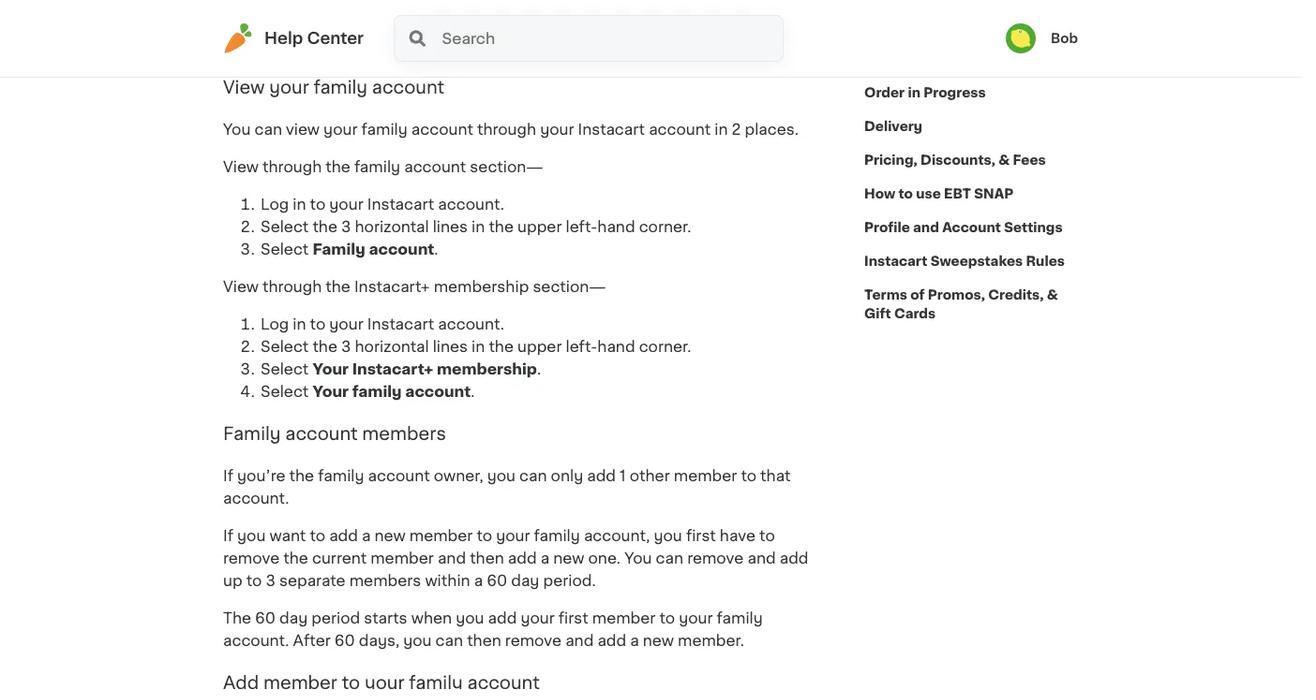 Task type: locate. For each thing, give the bounding box(es) containing it.
account up view through the instacart+ membership section—
[[369, 242, 434, 257]]

1 vertical spatial as
[[308, 38, 325, 53]]

members
[[362, 425, 446, 443], [349, 574, 421, 589]]

1 left- from the top
[[566, 220, 597, 235]]

2 vertical spatial view
[[223, 280, 259, 295]]

first left have
[[686, 529, 716, 544]]

1 vertical spatial lines
[[433, 340, 468, 355]]

instacart down view through the instacart+ membership section—
[[367, 317, 434, 332]]

period
[[311, 611, 360, 626]]

member inside the 60 day period starts when you add your first member to your family account. after 60 days, you can then remove and add a new member.
[[592, 611, 656, 626]]

horizontal inside log in to your instacart account. select the 3 horizontal lines in the upper left-hand corner. select family account .
[[355, 220, 429, 235]]

1 vertical spatial first
[[558, 611, 588, 626]]

promos,
[[928, 289, 985, 302]]

if inside 'if you want to add a new member to your family account, you first have to remove the current member and then add a new one. you can remove and add up to 3 separate members within a 60 day period.'
[[223, 529, 233, 544]]

1 upper from the top
[[517, 220, 562, 235]]

2 vertical spatial 3
[[266, 574, 275, 589]]

remove
[[223, 551, 280, 566], [687, 551, 744, 566], [505, 634, 562, 649]]

a right "within"
[[474, 574, 483, 589]]

ebt
[[944, 187, 971, 201]]

2 corner. from the top
[[639, 340, 691, 355]]

each
[[612, 16, 649, 31]]

hand
[[597, 220, 635, 235], [597, 340, 635, 355]]

add
[[552, 38, 580, 53], [587, 469, 616, 484], [329, 529, 358, 544], [508, 551, 537, 566], [780, 551, 808, 566], [488, 611, 517, 626], [597, 634, 626, 649]]

period.
[[543, 574, 596, 589]]

remove down have
[[687, 551, 744, 566]]

corner. inside log in to your instacart account. select the 3 horizontal lines in the upper left-hand corner. select your instacart+ membership . select your family account .
[[639, 340, 691, 355]]

1 vertical spatial &
[[1047, 289, 1058, 302]]

add down 'if you want to add a new member to your family account, you first have to remove the current member and then add a new one. you can remove and add up to 3 separate members within a 60 day period.'
[[488, 611, 517, 626]]

new left member.
[[643, 634, 674, 649]]

instacart
[[578, 122, 645, 137], [367, 197, 434, 212], [864, 255, 927, 268], [367, 317, 434, 332]]

family inside the 60 day period starts when you add your first member to your family account. after 60 days, you can then remove and add a new member.
[[717, 611, 763, 626]]

shares
[[421, 0, 471, 8]]

shop up cart.
[[652, 16, 690, 31]]

0 vertical spatial through
[[477, 122, 536, 137]]

1 horizontal spatial family
[[313, 242, 365, 257]]

left- for membership
[[566, 340, 597, 355]]

you right owner, at the left bottom
[[487, 469, 516, 484]]

in inside if your additional member shares the same address as you, then you both can shop together using family carts. however, you can each shop individually if you prefer, as items in a personal cart don't add to a family cart.
[[374, 38, 388, 53]]

family inside log in to your instacart account. select the 3 horizontal lines in the upper left-hand corner. select your instacart+ membership . select your family account .
[[352, 385, 402, 400]]

lines inside log in to your instacart account. select the 3 horizontal lines in the upper left-hand corner. select family account .
[[433, 220, 468, 235]]

don't
[[508, 38, 548, 53]]

3 for family
[[341, 220, 351, 235]]

instacart+ inside log in to your instacart account. select the 3 horizontal lines in the upper left-hand corner. select your instacart+ membership . select your family account .
[[352, 362, 433, 377]]

2 vertical spatial then
[[467, 634, 501, 649]]

your down if you're the family account owner, you can only add 1 other member to that account.
[[496, 529, 530, 544]]

0 vertical spatial horizontal
[[355, 220, 429, 235]]

2 vertical spatial new
[[643, 634, 674, 649]]

0 vertical spatial left-
[[566, 220, 597, 235]]

0 vertical spatial 60
[[487, 574, 507, 589]]

0 vertical spatial day
[[511, 574, 539, 589]]

1 horizontal spatial shop
[[652, 16, 690, 31]]

2
[[732, 122, 741, 137]]

your down the prefer,
[[269, 79, 309, 96]]

1 lines from the top
[[433, 220, 468, 235]]

1 horizontal spatial new
[[553, 551, 584, 566]]

2 vertical spatial 60
[[334, 634, 355, 649]]

1 vertical spatial through
[[263, 160, 322, 175]]

you left want
[[237, 529, 266, 544]]

3 right up
[[266, 574, 275, 589]]

the inside 'if you want to add a new member to your family account, you first have to remove the current member and then add a new one. you can remove and add up to 3 separate members within a 60 day period.'
[[283, 551, 308, 566]]

0 vertical spatial view
[[223, 79, 265, 96]]

first inside the 60 day period starts when you add your first member to your family account. after 60 days, you can then remove and add a new member.
[[558, 611, 588, 626]]

if up instacart icon
[[223, 0, 233, 8]]

want
[[269, 529, 306, 544]]

add down "one."
[[597, 634, 626, 649]]

1 vertical spatial left-
[[566, 340, 597, 355]]

membership inside log in to your instacart account. select the 3 horizontal lines in the upper left-hand corner. select your instacart+ membership . select your family account .
[[437, 362, 537, 377]]

0 vertical spatial hand
[[597, 220, 635, 235]]

terms of promos, credits, & gift cards link
[[864, 278, 1078, 331]]

2 upper from the top
[[517, 340, 562, 355]]

then down "within"
[[467, 634, 501, 649]]

0 horizontal spatial shop
[[223, 16, 261, 31]]

view for view through the family account section—
[[223, 160, 259, 175]]

account. down you can view your family account through your instacart account in 2 places.
[[438, 197, 504, 212]]

0 vertical spatial upper
[[517, 220, 562, 235]]

2 horizontal spatial 60
[[487, 574, 507, 589]]

60 up the 60 day period starts when you add your first member to your family account. after 60 days, you can then remove and add a new member.
[[487, 574, 507, 589]]

as down together at the left of page
[[308, 38, 325, 53]]

if inside if your additional member shares the same address as you, then you both can shop together using family carts. however, you can each shop individually if you prefer, as items in a personal cart don't add to a family cart.
[[223, 0, 233, 8]]

shop up the prefer,
[[223, 16, 261, 31]]

can left only
[[519, 469, 547, 484]]

3 select from the top
[[261, 340, 309, 355]]

left- inside log in to your instacart account. select the 3 horizontal lines in the upper left-hand corner. select family account .
[[566, 220, 597, 235]]

1 vertical spatial view
[[223, 160, 259, 175]]

family
[[378, 16, 424, 31], [616, 38, 662, 53], [314, 79, 368, 96], [361, 122, 408, 137], [354, 160, 400, 175], [352, 385, 402, 400], [318, 469, 364, 484], [534, 529, 580, 544], [717, 611, 763, 626]]

2 select from the top
[[261, 242, 309, 257]]

account. down you're
[[223, 491, 289, 506]]

corner.
[[639, 220, 691, 235], [639, 340, 691, 355]]

instacart down 'view through the family account section—'
[[367, 197, 434, 212]]

1 log from the top
[[261, 197, 289, 212]]

hand inside log in to your instacart account. select the 3 horizontal lines in the upper left-hand corner. select your instacart+ membership . select your family account .
[[597, 340, 635, 355]]

family
[[313, 242, 365, 257], [223, 425, 281, 443]]

corner. inside log in to your instacart account. select the 3 horizontal lines in the upper left-hand corner. select family account .
[[639, 220, 691, 235]]

bob
[[1051, 32, 1078, 45]]

1 horizontal spatial remove
[[505, 634, 562, 649]]

account. inside the 60 day period starts when you add your first member to your family account. after 60 days, you can then remove and add a new member.
[[223, 634, 289, 649]]

2 vertical spatial through
[[263, 280, 322, 295]]

can down when
[[436, 634, 463, 649]]

add right don't
[[552, 38, 580, 53]]

1 vertical spatial you
[[624, 551, 652, 566]]

0 vertical spatial first
[[686, 529, 716, 544]]

0 horizontal spatial as
[[308, 38, 325, 53]]

first down period.
[[558, 611, 588, 626]]

2 log from the top
[[261, 317, 289, 332]]

2 view from the top
[[223, 160, 259, 175]]

you
[[223, 122, 251, 137], [624, 551, 652, 566]]

fees
[[1013, 154, 1046, 167]]

0 horizontal spatial day
[[279, 611, 308, 626]]

account up you're
[[285, 425, 358, 443]]

day
[[511, 574, 539, 589], [279, 611, 308, 626]]

your
[[313, 362, 349, 377], [313, 385, 349, 400]]

if up up
[[223, 529, 233, 544]]

3 down 'view through the family account section—'
[[341, 220, 351, 235]]

as
[[612, 0, 630, 8], [308, 38, 325, 53]]

first
[[686, 529, 716, 544], [558, 611, 588, 626]]

a inside the 60 day period starts when you add your first member to your family account. after 60 days, you can then remove and add a new member.
[[630, 634, 639, 649]]

the
[[474, 0, 499, 8], [325, 160, 350, 175], [312, 220, 337, 235], [489, 220, 514, 235], [325, 280, 350, 295], [312, 340, 337, 355], [489, 340, 514, 355], [289, 469, 314, 484], [283, 551, 308, 566]]

0 vertical spatial membership
[[434, 280, 529, 295]]

profile
[[864, 221, 910, 234]]

1 vertical spatial members
[[349, 574, 421, 589]]

family inside if you're the family account owner, you can only add 1 other member to that account.
[[318, 469, 364, 484]]

gift down the terms
[[864, 307, 891, 321]]

a up the current
[[362, 529, 371, 544]]

first inside 'if you want to add a new member to your family account, you first have to remove the current member and then add a new one. you can remove and add up to 3 separate members within a 60 day period.'
[[686, 529, 716, 544]]

2 your from the top
[[313, 385, 349, 400]]

family down family account members
[[318, 469, 364, 484]]

1 horizontal spatial &
[[1047, 289, 1058, 302]]

new up period.
[[553, 551, 584, 566]]

1 horizontal spatial you
[[624, 551, 652, 566]]

section— for view through the family account section—
[[470, 160, 543, 175]]

lines up view through the instacart+ membership section—
[[433, 220, 468, 235]]

family up period.
[[534, 529, 580, 544]]

member inside if your additional member shares the same address as you, then you both can shop together using family carts. however, you can each shop individually if you prefer, as items in a personal cart don't add to a family cart.
[[353, 0, 417, 8]]

1 horizontal from the top
[[355, 220, 429, 235]]

through
[[477, 122, 536, 137], [263, 160, 322, 175], [263, 280, 322, 295]]

0 vertical spatial if
[[223, 0, 233, 8]]

your down don't
[[540, 122, 574, 137]]

family up view through the instacart+ membership section—
[[313, 242, 365, 257]]

the
[[223, 611, 251, 626]]

1 vertical spatial hand
[[597, 340, 635, 355]]

1 vertical spatial 3
[[341, 340, 351, 355]]

1 vertical spatial gift
[[864, 307, 891, 321]]

.
[[434, 242, 438, 257], [537, 362, 541, 377], [471, 385, 475, 400]]

account down the "personal" in the left of the page
[[372, 79, 444, 96]]

profile and account settings
[[864, 221, 1063, 234]]

0 horizontal spatial family
[[223, 425, 281, 443]]

& left fees
[[998, 154, 1010, 167]]

order
[[864, 86, 905, 99]]

1 shop from the left
[[223, 16, 261, 31]]

2 horizontal spatial .
[[537, 362, 541, 377]]

0 vertical spatial new
[[375, 529, 406, 544]]

you right when
[[456, 611, 484, 626]]

discounts,
[[921, 154, 995, 167]]

cart
[[474, 38, 504, 53]]

3
[[341, 220, 351, 235], [341, 340, 351, 355], [266, 574, 275, 589]]

hand for log in to your instacart account. select the 3 horizontal lines in the upper left-hand corner. select your instacart+ membership . select your family account .
[[597, 340, 635, 355]]

horizontal inside log in to your instacart account. select the 3 horizontal lines in the upper left-hand corner. select your instacart+ membership . select your family account .
[[355, 340, 429, 355]]

1 horizontal spatial .
[[471, 385, 475, 400]]

0 horizontal spatial .
[[434, 242, 438, 257]]

1 horizontal spatial first
[[686, 529, 716, 544]]

family down view your family account
[[354, 160, 400, 175]]

account.
[[438, 197, 504, 212], [438, 317, 504, 332], [223, 491, 289, 506], [223, 634, 289, 649]]

1 vertical spatial upper
[[517, 340, 562, 355]]

3 up family account members
[[341, 340, 351, 355]]

can right "one."
[[656, 551, 683, 566]]

0 horizontal spatial gift
[[864, 307, 891, 321]]

1 vertical spatial then
[[470, 551, 504, 566]]

lines for membership
[[433, 340, 468, 355]]

& inside terms of promos, credits, & gift cards
[[1047, 289, 1058, 302]]

1 horizontal spatial gift
[[966, 19, 993, 32]]

as up each
[[612, 0, 630, 8]]

2 horizontal from the top
[[355, 340, 429, 355]]

section— for view through the instacart+ membership section—
[[533, 280, 606, 295]]

delivery link
[[864, 110, 922, 143]]

when
[[411, 611, 452, 626]]

0 horizontal spatial cards
[[894, 307, 936, 321]]

your down view through the instacart+ membership section—
[[329, 317, 363, 332]]

add down that
[[780, 551, 808, 566]]

if left you're
[[223, 469, 233, 484]]

left- inside log in to your instacart account. select the 3 horizontal lines in the upper left-hand corner. select your instacart+ membership . select your family account .
[[566, 340, 597, 355]]

upper inside log in to your instacart account. select the 3 horizontal lines in the upper left-hand corner. select your instacart+ membership . select your family account .
[[517, 340, 562, 355]]

1 vertical spatial if
[[223, 469, 233, 484]]

1 vertical spatial section—
[[533, 280, 606, 295]]

lines
[[433, 220, 468, 235], [433, 340, 468, 355]]

a
[[392, 38, 400, 53], [604, 38, 612, 53], [362, 529, 371, 544], [541, 551, 549, 566], [474, 574, 483, 589], [630, 634, 639, 649]]

other
[[630, 469, 670, 484]]

members up owner, at the left bottom
[[362, 425, 446, 443]]

3 inside log in to your instacart account. select the 3 horizontal lines in the upper left-hand corner. select your instacart+ membership . select your family account .
[[341, 340, 351, 355]]

family up you're
[[223, 425, 281, 443]]

3 view from the top
[[223, 280, 259, 295]]

1 vertical spatial your
[[313, 385, 349, 400]]

instacart inside log in to your instacart account. select the 3 horizontal lines in the upper left-hand corner. select family account .
[[367, 197, 434, 212]]

account. inside if you're the family account owner, you can only add 1 other member to that account.
[[223, 491, 289, 506]]

0 vertical spatial as
[[612, 0, 630, 8]]

0 horizontal spatial new
[[375, 529, 406, 544]]

day up after
[[279, 611, 308, 626]]

1 corner. from the top
[[639, 220, 691, 235]]

gift
[[966, 19, 993, 32], [864, 307, 891, 321]]

account up 'view through the family account section—'
[[411, 122, 473, 137]]

if inside if you're the family account owner, you can only add 1 other member to that account.
[[223, 469, 233, 484]]

1 vertical spatial membership
[[437, 362, 537, 377]]

account. down the
[[223, 634, 289, 649]]

3 inside log in to your instacart account. select the 3 horizontal lines in the upper left-hand corner. select family account .
[[341, 220, 351, 235]]

family up member.
[[717, 611, 763, 626]]

a left member.
[[630, 634, 639, 649]]

you,
[[634, 0, 666, 8]]

0 horizontal spatial &
[[998, 154, 1010, 167]]

0 vertical spatial you
[[223, 122, 251, 137]]

the inside if you're the family account owner, you can only add 1 other member to that account.
[[289, 469, 314, 484]]

1 vertical spatial day
[[279, 611, 308, 626]]

log inside log in to your instacart account. select the 3 horizontal lines in the upper left-hand corner. select your instacart+ membership . select your family account .
[[261, 317, 289, 332]]

0 vertical spatial &
[[998, 154, 1010, 167]]

horizontal down 'view through the family account section—'
[[355, 220, 429, 235]]

0 vertical spatial 3
[[341, 220, 351, 235]]

your up member.
[[679, 611, 713, 626]]

then up "within"
[[470, 551, 504, 566]]

upper
[[517, 220, 562, 235], [517, 340, 562, 355]]

0 vertical spatial gift
[[966, 19, 993, 32]]

family up family account members
[[352, 385, 402, 400]]

1 view from the top
[[223, 79, 265, 96]]

lines down view through the instacart+ membership section—
[[433, 340, 468, 355]]

then right you,
[[670, 0, 704, 8]]

order in progress
[[864, 86, 986, 99]]

day left period.
[[511, 574, 539, 589]]

section—
[[470, 160, 543, 175], [533, 280, 606, 295]]

0 horizontal spatial 60
[[255, 611, 276, 626]]

then inside if your additional member shares the same address as you, then you both can shop together using family carts. however, you can each shop individually if you prefer, as items in a personal cart don't add to a family cart.
[[670, 0, 704, 8]]

5 select from the top
[[261, 385, 309, 400]]

0 vertical spatial section—
[[470, 160, 543, 175]]

new up starts
[[375, 529, 406, 544]]

can left view
[[254, 122, 282, 137]]

0 horizontal spatial remove
[[223, 551, 280, 566]]

additional
[[275, 0, 350, 8]]

day inside the 60 day period starts when you add your first member to your family account. after 60 days, you can then remove and add a new member.
[[279, 611, 308, 626]]

2 left- from the top
[[566, 340, 597, 355]]

sweepstakes
[[930, 255, 1023, 268]]

2 hand from the top
[[597, 340, 635, 355]]

starts
[[364, 611, 407, 626]]

can up if
[[779, 0, 807, 8]]

2 vertical spatial if
[[223, 529, 233, 544]]

corner. for log in to your instacart account. select the 3 horizontal lines in the upper left-hand corner. select family account .
[[639, 220, 691, 235]]

2 horizontal spatial new
[[643, 634, 674, 649]]

0 horizontal spatial first
[[558, 611, 588, 626]]

owner,
[[434, 469, 483, 484]]

1 horizontal spatial cards
[[996, 19, 1038, 32]]

0 vertical spatial cards
[[996, 19, 1038, 32]]

remove up up
[[223, 551, 280, 566]]

0 vertical spatial .
[[434, 242, 438, 257]]

log inside log in to your instacart account. select the 3 horizontal lines in the upper left-hand corner. select family account .
[[261, 197, 289, 212]]

you inside 'if you want to add a new member to your family account, you first have to remove the current member and then add a new one. you can remove and add up to 3 separate members within a 60 day period.'
[[624, 551, 652, 566]]

terms of promos, credits, & gift cards
[[864, 289, 1058, 321]]

and
[[937, 19, 963, 32], [913, 221, 939, 234], [438, 551, 466, 566], [747, 551, 776, 566], [565, 634, 594, 649]]

0 vertical spatial instacart+
[[354, 280, 430, 295]]

prefer,
[[255, 38, 304, 53]]

view
[[223, 79, 265, 96], [223, 160, 259, 175], [223, 280, 259, 295]]

remove down period.
[[505, 634, 562, 649]]

2 shop from the left
[[652, 16, 690, 31]]

3 if from the top
[[223, 529, 233, 544]]

60 down the period
[[334, 634, 355, 649]]

your up instacart icon
[[237, 0, 271, 8]]

instacart+
[[354, 280, 430, 295], [352, 362, 433, 377]]

family down items at the top left of the page
[[314, 79, 368, 96]]

cards left bob
[[996, 19, 1038, 32]]

0 vertical spatial family
[[313, 242, 365, 257]]

member inside if you're the family account owner, you can only add 1 other member to that account.
[[674, 469, 737, 484]]

cart.
[[666, 38, 701, 53]]

you left view
[[223, 122, 251, 137]]

to
[[584, 38, 600, 53], [898, 187, 913, 201], [310, 197, 325, 212], [310, 317, 325, 332], [741, 469, 756, 484], [310, 529, 325, 544], [477, 529, 492, 544], [759, 529, 775, 544], [246, 574, 262, 589], [659, 611, 675, 626]]

1 vertical spatial corner.
[[639, 340, 691, 355]]

1 hand from the top
[[597, 220, 635, 235]]

account. down view through the instacart+ membership section—
[[438, 317, 504, 332]]

& down rules
[[1047, 289, 1058, 302]]

instacart inside log in to your instacart account. select the 3 horizontal lines in the upper left-hand corner. select your instacart+ membership . select your family account .
[[367, 317, 434, 332]]

&
[[998, 154, 1010, 167], [1047, 289, 1058, 302]]

carts.
[[428, 16, 471, 31]]

shop
[[223, 16, 261, 31], [652, 16, 690, 31]]

1 vertical spatial log
[[261, 317, 289, 332]]

1 vertical spatial horizontal
[[355, 340, 429, 355]]

2 if from the top
[[223, 469, 233, 484]]

both
[[740, 0, 775, 8]]

upper inside log in to your instacart account. select the 3 horizontal lines in the upper left-hand corner. select family account .
[[517, 220, 562, 235]]

account. inside log in to your instacart account. select the 3 horizontal lines in the upper left-hand corner. select family account .
[[438, 197, 504, 212]]

left-
[[566, 220, 597, 235], [566, 340, 597, 355]]

account left owner, at the left bottom
[[368, 469, 430, 484]]

0 vertical spatial your
[[313, 362, 349, 377]]

delivery
[[864, 120, 922, 133]]

same
[[503, 0, 544, 8]]

horizontal
[[355, 220, 429, 235], [355, 340, 429, 355]]

gift left user avatar
[[966, 19, 993, 32]]

your down period.
[[521, 611, 555, 626]]

your down 'view through the family account section—'
[[329, 197, 363, 212]]

60
[[487, 574, 507, 589], [255, 611, 276, 626], [334, 634, 355, 649]]

up
[[223, 574, 242, 589]]

you're
[[237, 469, 285, 484]]

settings
[[1004, 221, 1063, 234]]

horizontal down view through the instacart+ membership section—
[[355, 340, 429, 355]]

members up starts
[[349, 574, 421, 589]]

a down each
[[604, 38, 612, 53]]

cards down the of
[[894, 307, 936, 321]]

you up individually
[[708, 0, 736, 8]]

1 vertical spatial instacart+
[[352, 362, 433, 377]]

1 horizontal spatial day
[[511, 574, 539, 589]]

1 vertical spatial cards
[[894, 307, 936, 321]]

cards inside terms of promos, credits, & gift cards
[[894, 307, 936, 321]]

0 vertical spatial lines
[[433, 220, 468, 235]]

0 vertical spatial then
[[670, 0, 704, 8]]

hand inside log in to your instacart account. select the 3 horizontal lines in the upper left-hand corner. select family account .
[[597, 220, 635, 235]]

left- for .
[[566, 220, 597, 235]]

account inside if you're the family account owner, you can only add 1 other member to that account.
[[368, 469, 430, 484]]

1 if from the top
[[223, 0, 233, 8]]

have
[[720, 529, 756, 544]]

member
[[353, 0, 417, 8], [674, 469, 737, 484], [409, 529, 473, 544], [370, 551, 434, 566], [592, 611, 656, 626]]

0 vertical spatial log
[[261, 197, 289, 212]]

0 vertical spatial corner.
[[639, 220, 691, 235]]

one.
[[588, 551, 621, 566]]

lines inside log in to your instacart account. select the 3 horizontal lines in the upper left-hand corner. select your instacart+ membership . select your family account .
[[433, 340, 468, 355]]

1 vertical spatial 60
[[255, 611, 276, 626]]

your inside 'if you want to add a new member to your family account, you first have to remove the current member and then add a new one. you can remove and add up to 3 separate members within a 60 day period.'
[[496, 529, 530, 544]]

2 lines from the top
[[433, 340, 468, 355]]

can inside if you're the family account owner, you can only add 1 other member to that account.
[[519, 469, 547, 484]]



Task type: describe. For each thing, give the bounding box(es) containing it.
day inside 'if you want to add a new member to your family account, you first have to remove the current member and then add a new one. you can remove and add up to 3 separate members within a 60 day period.'
[[511, 574, 539, 589]]

help center link
[[223, 23, 364, 53]]

instacart sweepstakes rules link
[[864, 245, 1065, 278]]

how to use ebt snap link
[[864, 177, 1014, 211]]

horizontal for instacart+
[[355, 340, 429, 355]]

1
[[620, 469, 626, 484]]

separate
[[279, 574, 346, 589]]

view through the family account section—
[[223, 160, 543, 175]]

account,
[[584, 529, 650, 544]]

and right payments
[[937, 19, 963, 32]]

if for if you're the family account owner, you can only add 1 other member to that account.
[[223, 469, 233, 484]]

then inside the 60 day period starts when you add your first member to your family account. after 60 days, you can then remove and add a new member.
[[467, 634, 501, 649]]

and down use
[[913, 221, 939, 234]]

pricing,
[[864, 154, 917, 167]]

3 for your
[[341, 340, 351, 355]]

log for log in to your instacart account. select the 3 horizontal lines in the upper left-hand corner. select your instacart+ membership . select your family account .
[[261, 317, 289, 332]]

0 horizontal spatial you
[[223, 122, 251, 137]]

and up "within"
[[438, 551, 466, 566]]

4 select from the top
[[261, 362, 309, 377]]

days,
[[359, 634, 399, 649]]

family up the "personal" in the left of the page
[[378, 16, 424, 31]]

current
[[312, 551, 367, 566]]

if for if you want to add a new member to your family account, you first have to remove the current member and then add a new one. you can remove and add up to 3 separate members within a 60 day period.
[[223, 529, 233, 544]]

payments and gift cards link
[[864, 8, 1038, 42]]

family inside 'if you want to add a new member to your family account, you first have to remove the current member and then add a new one. you can remove and add up to 3 separate members within a 60 day period.'
[[534, 529, 580, 544]]

add inside if you're the family account owner, you can only add 1 other member to that account.
[[587, 469, 616, 484]]

to inside if your additional member shares the same address as you, then you both can shop together using family carts. however, you can each shop individually if you prefer, as items in a personal cart don't add to a family cart.
[[584, 38, 600, 53]]

add down if you're the family account owner, you can only add 1 other member to that account.
[[508, 551, 537, 566]]

items
[[329, 38, 371, 53]]

1 select from the top
[[261, 220, 309, 235]]

view your family account
[[223, 79, 444, 96]]

and down have
[[747, 551, 776, 566]]

pricing, discounts, & fees
[[864, 154, 1046, 167]]

progress
[[924, 86, 986, 99]]

help
[[264, 30, 303, 46]]

gift inside terms of promos, credits, & gift cards
[[864, 307, 891, 321]]

add up the current
[[329, 529, 358, 544]]

instacart down profile
[[864, 255, 927, 268]]

use
[[916, 187, 941, 201]]

can down address
[[580, 16, 608, 31]]

and inside the 60 day period starts when you add your first member to your family account. after 60 days, you can then remove and add a new member.
[[565, 634, 594, 649]]

help center
[[264, 30, 364, 46]]

address
[[548, 0, 609, 8]]

rules
[[1026, 255, 1065, 268]]

account
[[942, 221, 1001, 234]]

to inside the 60 day period starts when you add your first member to your family account. after 60 days, you can then remove and add a new member.
[[659, 611, 675, 626]]

instacart down search search field
[[578, 122, 645, 137]]

1 your from the top
[[313, 362, 349, 377]]

you down when
[[403, 634, 432, 649]]

individually
[[694, 16, 778, 31]]

upper for membership
[[517, 340, 562, 355]]

payments and gift cards
[[864, 19, 1038, 32]]

you right account,
[[654, 529, 682, 544]]

payments
[[864, 19, 934, 32]]

user avatar image
[[1006, 23, 1036, 53]]

view for view your family account
[[223, 79, 265, 96]]

account. inside log in to your instacart account. select the 3 horizontal lines in the upper left-hand corner. select your instacart+ membership . select your family account .
[[438, 317, 504, 332]]

instacart image
[[223, 23, 253, 53]]

log in to your instacart account. select the 3 horizontal lines in the upper left-hand corner. select family account .
[[261, 197, 691, 257]]

account up log in to your instacart account. select the 3 horizontal lines in the upper left-hand corner. select family account .
[[404, 160, 466, 175]]

bob link
[[1006, 23, 1078, 53]]

upper for .
[[517, 220, 562, 235]]

a up period.
[[541, 551, 549, 566]]

view for view through the instacart+ membership section—
[[223, 280, 259, 295]]

using
[[333, 16, 374, 31]]

if your additional member shares the same address as you, then you both can shop together using family carts. however, you can each shop individually if you prefer, as items in a personal cart don't add to a family cart.
[[223, 0, 807, 53]]

hand for log in to your instacart account. select the 3 horizontal lines in the upper left-hand corner. select family account .
[[597, 220, 635, 235]]

Search search field
[[440, 16, 783, 61]]

. inside log in to your instacart account. select the 3 horizontal lines in the upper left-hand corner. select family account .
[[434, 242, 438, 257]]

terms
[[864, 289, 907, 302]]

family down each
[[616, 38, 662, 53]]

0 vertical spatial members
[[362, 425, 446, 443]]

lines for .
[[433, 220, 468, 235]]

your right view
[[323, 122, 358, 137]]

your inside if your additional member shares the same address as you, then you both can shop together using family carts. however, you can each shop individually if you prefer, as items in a personal cart don't add to a family cart.
[[237, 0, 271, 8]]

family up 'view through the family account section—'
[[361, 122, 408, 137]]

view through the instacart+ membership section—
[[223, 280, 606, 295]]

you down address
[[548, 16, 576, 31]]

1 horizontal spatial 60
[[334, 634, 355, 649]]

can inside 'if you want to add a new member to your family account, you first have to remove the current member and then add a new one. you can remove and add up to 3 separate members within a 60 day period.'
[[656, 551, 683, 566]]

family inside log in to your instacart account. select the 3 horizontal lines in the upper left-hand corner. select family account .
[[313, 242, 365, 257]]

how to use ebt snap
[[864, 187, 1014, 201]]

profile and account settings link
[[864, 211, 1063, 245]]

horizontal for account
[[355, 220, 429, 235]]

corner. for log in to your instacart account. select the 3 horizontal lines in the upper left-hand corner. select your instacart+ membership . select your family account .
[[639, 340, 691, 355]]

members inside 'if you want to add a new member to your family account, you first have to remove the current member and then add a new one. you can remove and add up to 3 separate members within a 60 day period.'
[[349, 574, 421, 589]]

1 vertical spatial new
[[553, 551, 584, 566]]

to inside log in to your instacart account. select the 3 horizontal lines in the upper left-hand corner. select your instacart+ membership . select your family account .
[[310, 317, 325, 332]]

to inside 'link'
[[898, 187, 913, 201]]

1 vertical spatial .
[[537, 362, 541, 377]]

if
[[782, 16, 792, 31]]

2 vertical spatial .
[[471, 385, 475, 400]]

how
[[864, 187, 895, 201]]

through for view through the family account section—
[[263, 160, 322, 175]]

that
[[760, 469, 791, 484]]

together
[[264, 16, 330, 31]]

personal
[[404, 38, 470, 53]]

you can view your family account through your instacart account in 2 places.
[[223, 122, 799, 137]]

you inside if you're the family account owner, you can only add 1 other member to that account.
[[487, 469, 516, 484]]

if for if your additional member shares the same address as you, then you both can shop together using family carts. however, you can each shop individually if you prefer, as items in a personal cart don't add to a family cart.
[[223, 0, 233, 8]]

remove inside the 60 day period starts when you add your first member to your family account. after 60 days, you can then remove and add a new member.
[[505, 634, 562, 649]]

cards inside payments and gift cards link
[[996, 19, 1038, 32]]

your inside log in to your instacart account. select the 3 horizontal lines in the upper left-hand corner. select family account .
[[329, 197, 363, 212]]

instacart sweepstakes rules
[[864, 255, 1065, 268]]

of
[[910, 289, 925, 302]]

family account members
[[223, 425, 446, 443]]

new inside the 60 day period starts when you add your first member to your family account. after 60 days, you can then remove and add a new member.
[[643, 634, 674, 649]]

view
[[286, 122, 320, 137]]

after
[[293, 634, 331, 649]]

snap
[[974, 187, 1014, 201]]

pricing, discounts, & fees link
[[864, 143, 1046, 177]]

within
[[425, 574, 470, 589]]

account left 2
[[649, 122, 711, 137]]

a left the "personal" in the left of the page
[[392, 38, 400, 53]]

account inside log in to your instacart account. select the 3 horizontal lines in the upper left-hand corner. select your instacart+ membership . select your family account .
[[405, 385, 471, 400]]

1 vertical spatial family
[[223, 425, 281, 443]]

if you want to add a new member to your family account, you first have to remove the current member and then add a new one. you can remove and add up to 3 separate members within a 60 day period.
[[223, 529, 808, 589]]

your inside log in to your instacart account. select the 3 horizontal lines in the upper left-hand corner. select your instacart+ membership . select your family account .
[[329, 317, 363, 332]]

can inside the 60 day period starts when you add your first member to your family account. after 60 days, you can then remove and add a new member.
[[436, 634, 463, 649]]

log for log in to your instacart account. select the 3 horizontal lines in the upper left-hand corner. select family account .
[[261, 197, 289, 212]]

places.
[[745, 122, 799, 137]]

log in to your instacart account. select the 3 horizontal lines in the upper left-hand corner. select your instacart+ membership . select your family account .
[[261, 317, 691, 400]]

if you're the family account owner, you can only add 1 other member to that account.
[[223, 469, 791, 506]]

the inside if your additional member shares the same address as you, then you both can shop together using family carts. however, you can each shop individually if you prefer, as items in a personal cart don't add to a family cart.
[[474, 0, 499, 8]]

the 60 day period starts when you add your first member to your family account. after 60 days, you can then remove and add a new member.
[[223, 611, 763, 649]]

you left the prefer,
[[223, 38, 252, 53]]

account inside log in to your instacart account. select the 3 horizontal lines in the upper left-hand corner. select family account .
[[369, 242, 434, 257]]

3 inside 'if you want to add a new member to your family account, you first have to remove the current member and then add a new one. you can remove and add up to 3 separate members within a 60 day period.'
[[266, 574, 275, 589]]

however,
[[474, 16, 544, 31]]

to inside log in to your instacart account. select the 3 horizontal lines in the upper left-hand corner. select family account .
[[310, 197, 325, 212]]

credits,
[[988, 289, 1044, 302]]

1 horizontal spatial as
[[612, 0, 630, 8]]

to inside if you're the family account owner, you can only add 1 other member to that account.
[[741, 469, 756, 484]]

2 horizontal spatial remove
[[687, 551, 744, 566]]

member.
[[678, 634, 744, 649]]

60 inside 'if you want to add a new member to your family account, you first have to remove the current member and then add a new one. you can remove and add up to 3 separate members within a 60 day period.'
[[487, 574, 507, 589]]

order in progress link
[[864, 76, 986, 110]]

then inside 'if you want to add a new member to your family account, you first have to remove the current member and then add a new one. you can remove and add up to 3 separate members within a 60 day period.'
[[470, 551, 504, 566]]

through for view through the instacart+ membership section—
[[263, 280, 322, 295]]

add inside if your additional member shares the same address as you, then you both can shop together using family carts. however, you can each shop individually if you prefer, as items in a personal cart don't add to a family cart.
[[552, 38, 580, 53]]

center
[[307, 30, 364, 46]]

only
[[551, 469, 583, 484]]



Task type: vqa. For each thing, say whether or not it's contained in the screenshot.
back
no



